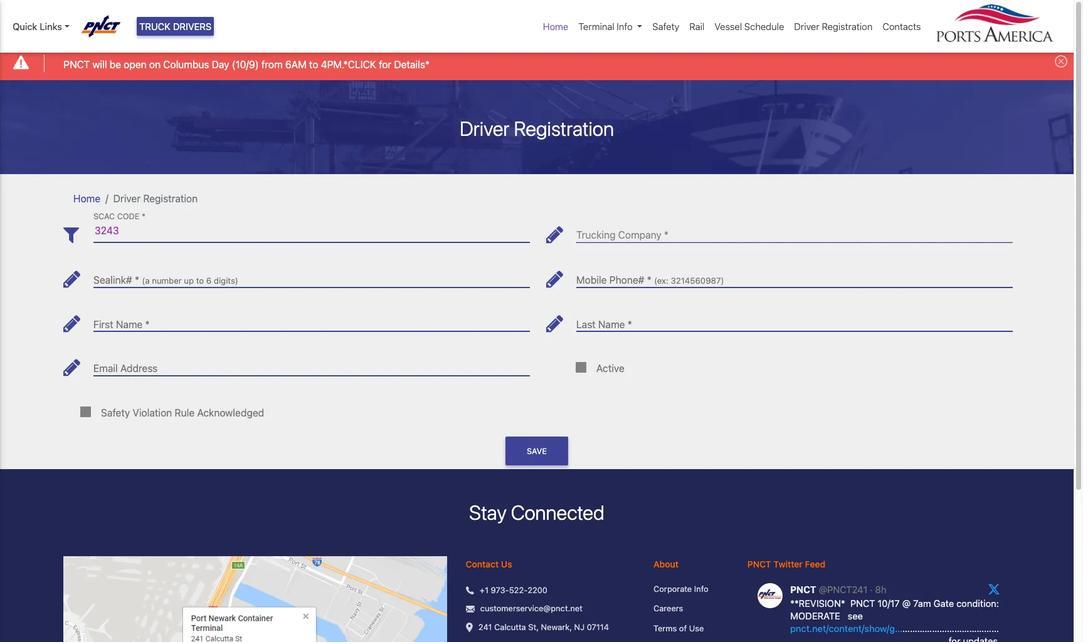 Task type: locate. For each thing, give the bounding box(es) containing it.
4pm.*click
[[321, 59, 376, 70]]

Trucking Company * text field
[[576, 220, 1013, 243]]

careers link
[[654, 604, 729, 616]]

1 vertical spatial home link
[[73, 193, 100, 204]]

* down (a in the top left of the page
[[145, 319, 150, 330]]

details*
[[394, 59, 430, 70]]

driver registration
[[794, 21, 873, 32], [460, 116, 614, 140], [113, 193, 198, 204]]

07114
[[587, 623, 609, 633]]

info right terminal at the top right
[[617, 21, 633, 32]]

* for trucking company *
[[664, 230, 669, 241]]

info
[[617, 21, 633, 32], [694, 584, 709, 594]]

1 horizontal spatial to
[[309, 59, 318, 70]]

0 horizontal spatial driver
[[113, 193, 141, 204]]

1 vertical spatial driver
[[460, 116, 510, 140]]

name
[[116, 319, 143, 330], [598, 319, 625, 330]]

0 vertical spatial home link
[[538, 14, 573, 39]]

links
[[40, 21, 62, 32]]

digits)
[[214, 276, 238, 286]]

+1 973-522-2200
[[480, 586, 548, 596]]

522-
[[509, 586, 528, 596]]

home link up scac
[[73, 193, 100, 204]]

nj
[[574, 623, 585, 633]]

0 horizontal spatial name
[[116, 319, 143, 330]]

*
[[142, 212, 145, 222], [664, 230, 669, 241], [135, 275, 139, 286], [647, 275, 652, 286], [145, 319, 150, 330], [628, 319, 632, 330]]

safety for safety violation rule acknowledged
[[101, 408, 130, 419]]

pnct left twitter
[[748, 559, 771, 570]]

pnct
[[63, 59, 90, 70], [748, 559, 771, 570]]

mobile phone# * (ex: 3214560987)
[[576, 275, 724, 286]]

0 horizontal spatial pnct
[[63, 59, 90, 70]]

* for mobile phone# * (ex: 3214560987)
[[647, 275, 652, 286]]

name for first
[[116, 319, 143, 330]]

home up scac
[[73, 193, 100, 204]]

* right the company
[[664, 230, 669, 241]]

6am
[[285, 59, 307, 70]]

None text field
[[93, 265, 530, 288]]

newark,
[[541, 623, 572, 633]]

us
[[501, 559, 512, 570]]

1 vertical spatial info
[[694, 584, 709, 594]]

save button
[[505, 437, 568, 466]]

0 vertical spatial info
[[617, 21, 633, 32]]

* right code
[[142, 212, 145, 222]]

pnct left will
[[63, 59, 90, 70]]

1 vertical spatial to
[[196, 276, 204, 286]]

safety for safety
[[653, 21, 679, 32]]

2 horizontal spatial registration
[[822, 21, 873, 32]]

0 vertical spatial to
[[309, 59, 318, 70]]

trucking company *
[[576, 230, 669, 241]]

terms of use
[[654, 624, 704, 634]]

quick links link
[[13, 19, 69, 34]]

1 vertical spatial driver registration
[[460, 116, 614, 140]]

1 horizontal spatial name
[[598, 319, 625, 330]]

quick links
[[13, 21, 62, 32]]

0 vertical spatial driver
[[794, 21, 820, 32]]

rail
[[689, 21, 705, 32]]

2 horizontal spatial driver
[[794, 21, 820, 32]]

1 name from the left
[[116, 319, 143, 330]]

0 vertical spatial driver registration
[[794, 21, 873, 32]]

scac code *
[[93, 212, 145, 222]]

last
[[576, 319, 596, 330]]

name right last
[[598, 319, 625, 330]]

0 horizontal spatial driver registration
[[113, 193, 198, 204]]

safety left "violation"
[[101, 408, 130, 419]]

2 name from the left
[[598, 319, 625, 330]]

* left (ex:
[[647, 275, 652, 286]]

2 vertical spatial driver
[[113, 193, 141, 204]]

1 horizontal spatial pnct
[[748, 559, 771, 570]]

up
[[184, 276, 194, 286]]

terminal
[[579, 21, 614, 32]]

2 vertical spatial registration
[[143, 193, 198, 204]]

0 vertical spatial home
[[543, 21, 568, 32]]

0 horizontal spatial info
[[617, 21, 633, 32]]

corporate info
[[654, 584, 709, 594]]

stay connected
[[469, 501, 605, 525]]

2200
[[528, 586, 548, 596]]

0 vertical spatial safety
[[653, 21, 679, 32]]

name for last
[[598, 319, 625, 330]]

* for first name *
[[145, 319, 150, 330]]

(a
[[142, 276, 150, 286]]

vessel schedule
[[715, 21, 784, 32]]

0 horizontal spatial safety
[[101, 408, 130, 419]]

day
[[212, 59, 229, 70]]

violation
[[133, 408, 172, 419]]

0 horizontal spatial to
[[196, 276, 204, 286]]

1 horizontal spatial home
[[543, 21, 568, 32]]

1 vertical spatial safety
[[101, 408, 130, 419]]

* right last
[[628, 319, 632, 330]]

1 vertical spatial registration
[[514, 116, 614, 140]]

pnct will be open on columbus day (10/9) from 6am to 4pm.*click for details* link
[[63, 57, 430, 72]]

registration
[[822, 21, 873, 32], [514, 116, 614, 140], [143, 193, 198, 204]]

be
[[110, 59, 121, 70]]

truck drivers
[[139, 21, 212, 32]]

0 horizontal spatial home link
[[73, 193, 100, 204]]

use
[[689, 624, 704, 634]]

2 vertical spatial driver registration
[[113, 193, 198, 204]]

3214560987)
[[671, 276, 724, 286]]

last name *
[[576, 319, 632, 330]]

to right 6am
[[309, 59, 318, 70]]

pnct for pnct twitter feed
[[748, 559, 771, 570]]

pnct will be open on columbus day (10/9) from 6am to 4pm.*click for details* alert
[[0, 46, 1074, 80]]

safety
[[653, 21, 679, 32], [101, 408, 130, 419]]

info for terminal info
[[617, 21, 633, 32]]

1 horizontal spatial info
[[694, 584, 709, 594]]

driver
[[794, 21, 820, 32], [460, 116, 510, 140], [113, 193, 141, 204]]

1 horizontal spatial safety
[[653, 21, 679, 32]]

241
[[478, 623, 492, 633]]

customerservice@pnct.net link
[[480, 604, 583, 616]]

close image
[[1055, 55, 1068, 68]]

1 vertical spatial pnct
[[748, 559, 771, 570]]

home left terminal at the top right
[[543, 21, 568, 32]]

scac
[[93, 212, 115, 222]]

+1 973-522-2200 link
[[480, 585, 548, 597]]

to
[[309, 59, 318, 70], [196, 276, 204, 286]]

None text field
[[576, 265, 1013, 288]]

0 vertical spatial pnct
[[63, 59, 90, 70]]

1 vertical spatial home
[[73, 193, 100, 204]]

terms of use link
[[654, 623, 729, 636]]

0 horizontal spatial registration
[[143, 193, 198, 204]]

* left (a in the top left of the page
[[135, 275, 139, 286]]

home link
[[538, 14, 573, 39], [73, 193, 100, 204]]

contacts link
[[878, 14, 926, 39]]

* for scac code *
[[142, 212, 145, 222]]

home link left terminal at the top right
[[538, 14, 573, 39]]

pnct inside pnct will be open on columbus day (10/9) from 6am to 4pm.*click for details* link
[[63, 59, 90, 70]]

safety violation rule acknowledged
[[101, 408, 264, 419]]

0 horizontal spatial home
[[73, 193, 100, 204]]

code
[[117, 212, 140, 222]]

2 horizontal spatial driver registration
[[794, 21, 873, 32]]

home
[[543, 21, 568, 32], [73, 193, 100, 204]]

safety left rail
[[653, 21, 679, 32]]

name right the "first"
[[116, 319, 143, 330]]

0 vertical spatial registration
[[822, 21, 873, 32]]

info up careers link
[[694, 584, 709, 594]]

st,
[[528, 623, 539, 633]]

quick
[[13, 21, 37, 32]]

trucking
[[576, 230, 616, 241]]

terms
[[654, 624, 677, 634]]

first name *
[[93, 319, 150, 330]]

+1
[[480, 586, 489, 596]]

to left 6
[[196, 276, 204, 286]]



Task type: describe. For each thing, give the bounding box(es) containing it.
email
[[93, 363, 118, 375]]

rail link
[[684, 14, 710, 39]]

contact us
[[466, 559, 512, 570]]

phone#
[[609, 275, 644, 286]]

feed
[[805, 559, 826, 570]]

contacts
[[883, 21, 921, 32]]

pnct for pnct will be open on columbus day (10/9) from 6am to 4pm.*click for details*
[[63, 59, 90, 70]]

address
[[120, 363, 158, 375]]

active
[[596, 363, 625, 375]]

1 horizontal spatial registration
[[514, 116, 614, 140]]

corporate
[[654, 584, 692, 594]]

mobile
[[576, 275, 607, 286]]

241 calcutta st, newark, nj 07114
[[478, 623, 609, 633]]

* for last name *
[[628, 319, 632, 330]]

1 horizontal spatial home link
[[538, 14, 573, 39]]

save
[[527, 447, 547, 456]]

about
[[654, 559, 679, 570]]

to inside alert
[[309, 59, 318, 70]]

from
[[261, 59, 283, 70]]

driver registration link
[[789, 14, 878, 39]]

1 horizontal spatial driver
[[460, 116, 510, 140]]

truck
[[139, 21, 171, 32]]

will
[[92, 59, 107, 70]]

stay
[[469, 501, 507, 525]]

1 horizontal spatial driver registration
[[460, 116, 614, 140]]

vessel
[[715, 21, 742, 32]]

contact
[[466, 559, 499, 570]]

vessel schedule link
[[710, 14, 789, 39]]

number
[[152, 276, 182, 286]]

calcutta
[[494, 623, 526, 633]]

open
[[124, 59, 147, 70]]

terminal info link
[[573, 14, 648, 39]]

customerservice@pnct.net
[[480, 604, 583, 614]]

(10/9)
[[232, 59, 259, 70]]

rule
[[175, 408, 195, 419]]

acknowledged
[[197, 408, 264, 419]]

info for corporate info
[[694, 584, 709, 594]]

connected
[[511, 501, 605, 525]]

241 calcutta st, newark, nj 07114 link
[[478, 622, 609, 634]]

first
[[93, 319, 113, 330]]

truck drivers link
[[137, 17, 214, 36]]

SCAC CODE * search field
[[93, 220, 530, 243]]

pnct will be open on columbus day (10/9) from 6am to 4pm.*click for details*
[[63, 59, 430, 70]]

corporate info link
[[654, 584, 729, 596]]

First Name * text field
[[93, 309, 530, 332]]

drivers
[[173, 21, 212, 32]]

of
[[679, 624, 687, 634]]

Last Name * text field
[[576, 309, 1013, 332]]

to inside sealink# * (a number up to 6 digits)
[[196, 276, 204, 286]]

pnct twitter feed
[[748, 559, 826, 570]]

terminal info
[[579, 21, 633, 32]]

schedule
[[744, 21, 784, 32]]

sealink# * (a number up to 6 digits)
[[93, 275, 238, 286]]

columbus
[[163, 59, 209, 70]]

twitter
[[774, 559, 803, 570]]

company
[[618, 230, 662, 241]]

Email Address text field
[[93, 353, 530, 376]]

6
[[206, 276, 212, 286]]

email address
[[93, 363, 158, 375]]

for
[[379, 59, 391, 70]]

on
[[149, 59, 161, 70]]

sealink#
[[93, 275, 132, 286]]

safety link
[[648, 14, 684, 39]]

973-
[[491, 586, 509, 596]]

(ex:
[[654, 276, 669, 286]]

careers
[[654, 604, 683, 614]]



Task type: vqa. For each thing, say whether or not it's contained in the screenshot.
Billion inside the $1.1 Billion
no



